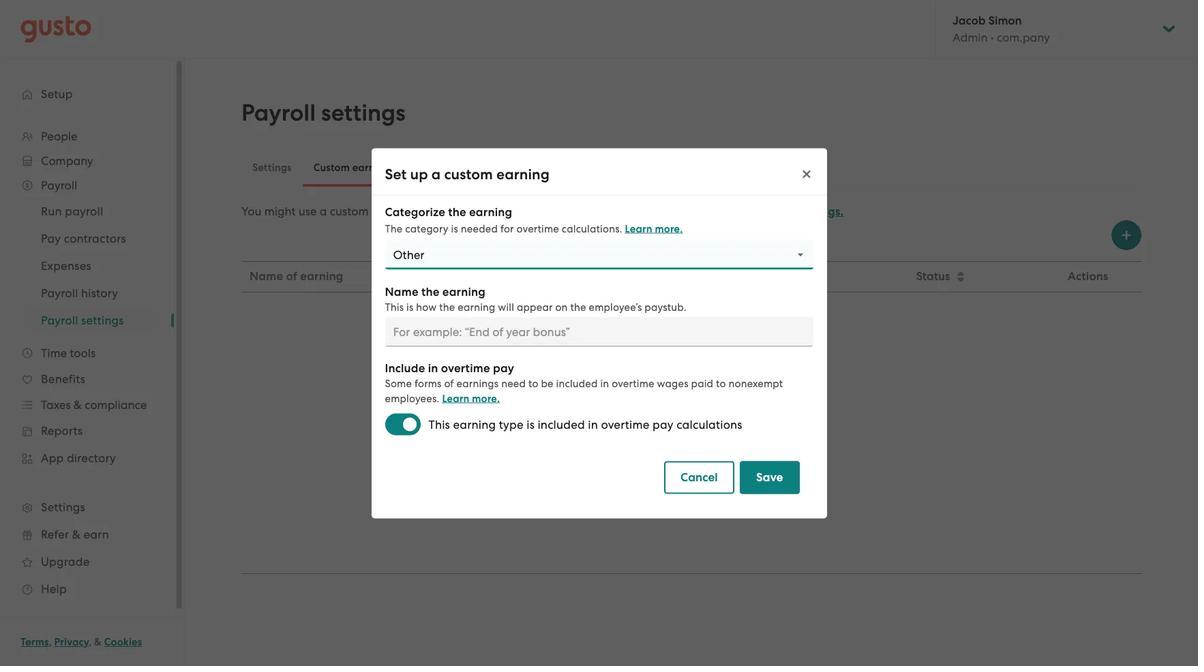 Task type: vqa. For each thing, say whether or not it's contained in the screenshot.
Time
no



Task type: locate. For each thing, give the bounding box(es) containing it.
Name the earning field
[[385, 316, 813, 347]]

include in overtime pay up paystub.
[[616, 269, 742, 284]]

learn down pay.
[[625, 222, 653, 235]]

pay up need
[[493, 361, 514, 375]]

custom inside you might use a custom earning type for a signing bonus or severance pay. learn more about custom earnings.
[[330, 205, 369, 218]]

of inside some forms of earnings need to be included in overtime wages paid to nonexempt employees.
[[444, 377, 454, 389]]

a right use on the top of page
[[320, 205, 327, 218]]

1 vertical spatial type
[[499, 417, 524, 431]]

add custom earning button
[[611, 463, 772, 496]]

included down some forms of earnings need to be included in overtime wages paid to nonexempt employees.
[[538, 417, 585, 431]]

0 horizontal spatial of
[[286, 269, 297, 284]]

type inside you might use a custom earning type for a signing bonus or severance pay. learn more about custom earnings.
[[416, 205, 440, 218]]

, left the privacy
[[49, 636, 52, 649]]

more.
[[655, 222, 683, 235], [472, 392, 500, 404]]

2 , from the left
[[89, 636, 92, 649]]

2 vertical spatial pay
[[653, 417, 674, 431]]

categorize the earning the category is needed for overtime calculations. learn more.
[[385, 205, 683, 235]]

1 vertical spatial is
[[407, 301, 414, 313]]

of
[[286, 269, 297, 284], [444, 377, 454, 389]]

earnings
[[352, 162, 395, 174], [457, 377, 499, 389], [614, 426, 674, 443]]

0 horizontal spatial earnings
[[352, 162, 395, 174]]

earnings up learn more.
[[457, 377, 499, 389]]

learn more. link for include in overtime pay
[[442, 392, 500, 404]]

1 horizontal spatial include in overtime pay
[[616, 269, 742, 284]]

category button
[[449, 263, 606, 291]]

,
[[49, 636, 52, 649], [89, 636, 92, 649]]

1 vertical spatial custom
[[560, 426, 611, 443]]

is inside categorize the earning the category is needed for overtime calculations. learn more.
[[451, 222, 458, 235]]

severance
[[563, 205, 617, 218]]

0 vertical spatial learn more. link
[[625, 222, 683, 235]]

1 horizontal spatial more.
[[655, 222, 683, 235]]

custom inside grid
[[560, 426, 611, 443]]

a right up
[[432, 165, 441, 183]]

employee's
[[589, 301, 642, 313]]

1 vertical spatial learn
[[625, 222, 653, 235]]

bonus
[[513, 205, 546, 218]]

earning
[[497, 165, 550, 183], [372, 205, 413, 218], [469, 205, 512, 219], [300, 269, 343, 284], [443, 284, 486, 299], [458, 301, 496, 313], [453, 417, 496, 431], [712, 472, 756, 486]]

0 vertical spatial type
[[416, 205, 440, 218]]

1 horizontal spatial this
[[429, 417, 450, 431]]

cancel
[[681, 470, 718, 484]]

for up category
[[443, 205, 458, 218]]

name for name of earning
[[250, 269, 283, 284]]

0 vertical spatial include in overtime pay
[[616, 269, 742, 284]]

earnings up add
[[614, 426, 674, 443]]

earning up needed
[[469, 205, 512, 219]]

1 horizontal spatial learn more. link
[[625, 222, 683, 235]]

of down 'might'
[[286, 269, 297, 284]]

2 horizontal spatial pay
[[721, 269, 742, 284]]

0 horizontal spatial a
[[320, 205, 327, 218]]

0 horizontal spatial ,
[[49, 636, 52, 649]]

save
[[756, 470, 783, 484]]

set
[[385, 165, 407, 183]]

earnings inside custom earning types grid
[[614, 426, 674, 443]]

for for earning
[[501, 222, 514, 235]]

0 vertical spatial is
[[451, 222, 458, 235]]

0 horizontal spatial for
[[443, 205, 458, 218]]

0 vertical spatial of
[[286, 269, 297, 284]]

pay
[[721, 269, 742, 284], [493, 361, 514, 375], [653, 417, 674, 431]]

1 horizontal spatial custom
[[560, 426, 611, 443]]

include in overtime pay
[[616, 269, 742, 284], [385, 361, 514, 375]]

include in overtime pay up forms
[[385, 361, 514, 375]]

custom up signing
[[444, 165, 493, 183]]

this
[[385, 301, 404, 313], [429, 417, 450, 431]]

a up needed
[[461, 205, 468, 218]]

include up some
[[385, 361, 425, 375]]

custom
[[314, 162, 350, 174], [560, 426, 611, 443]]

2 vertical spatial is
[[527, 417, 535, 431]]

earning up the
[[372, 205, 413, 218]]

for
[[443, 205, 458, 218], [501, 222, 514, 235]]

is left needed
[[451, 222, 458, 235]]

1 vertical spatial included
[[538, 417, 585, 431]]

type down need
[[499, 417, 524, 431]]

custom earning type dialog
[[371, 148, 827, 518]]

category
[[405, 222, 449, 235]]

1 horizontal spatial for
[[501, 222, 514, 235]]

been
[[741, 426, 775, 443]]

for down signing
[[501, 222, 514, 235]]

0 vertical spatial earnings
[[352, 162, 395, 174]]

This earning type is included in overtime pay calculations checkbox
[[385, 409, 429, 439]]

0 horizontal spatial type
[[416, 205, 440, 218]]

the
[[448, 205, 466, 219], [422, 284, 440, 299], [439, 301, 455, 313], [571, 301, 586, 313]]

1 horizontal spatial type
[[499, 417, 524, 431]]

learn inside categorize the earning the category is needed for overtime calculations. learn more.
[[625, 222, 653, 235]]

0 horizontal spatial include
[[385, 361, 425, 375]]

2 horizontal spatial is
[[527, 417, 535, 431]]

&
[[94, 636, 102, 649]]

2 vertical spatial earnings
[[614, 426, 674, 443]]

custom down some forms of earnings need to be included in overtime wages paid to nonexempt employees.
[[560, 426, 611, 443]]

0 horizontal spatial learn more. link
[[442, 392, 500, 404]]

category
[[457, 269, 507, 284]]

0 horizontal spatial custom
[[314, 162, 350, 174]]

learn more. link down pay.
[[625, 222, 683, 235]]

custom right add
[[670, 472, 709, 486]]

0 horizontal spatial include in overtime pay
[[385, 361, 514, 375]]

earnings.
[[792, 205, 844, 219]]

included
[[556, 377, 598, 389], [538, 417, 585, 431]]

the right the on
[[571, 301, 586, 313]]

name inside name the earning this is how the earning will appear on the employee's paystub.
[[385, 284, 419, 299]]

added
[[779, 426, 824, 443]]

custom inside dialog
[[444, 165, 493, 183]]

0 horizontal spatial this
[[385, 301, 404, 313]]

0 vertical spatial custom
[[314, 162, 350, 174]]

earnings left up
[[352, 162, 395, 174]]

0 vertical spatial this
[[385, 301, 404, 313]]

might
[[264, 205, 296, 218]]

calculations
[[677, 417, 743, 431]]

earning inside categorize the earning the category is needed for overtime calculations. learn more.
[[469, 205, 512, 219]]

learn left more
[[648, 205, 680, 219]]

earnings for custom earnings have not been added
[[614, 426, 674, 443]]

type up category
[[416, 205, 440, 218]]

include in overtime pay inside custom earning type dialog
[[385, 361, 514, 375]]

have
[[677, 426, 711, 443]]

the up needed
[[448, 205, 466, 219]]

1 vertical spatial of
[[444, 377, 454, 389]]

is inside name the earning this is how the earning will appear on the employee's paystub.
[[407, 301, 414, 313]]

earning down learn more.
[[453, 417, 496, 431]]

is down some forms of earnings need to be included in overtime wages paid to nonexempt employees.
[[527, 417, 535, 431]]

2 horizontal spatial a
[[461, 205, 468, 218]]

, left &
[[89, 636, 92, 649]]

terms , privacy , & cookies
[[20, 636, 142, 649]]

1 horizontal spatial include
[[616, 269, 655, 284]]

name up the how
[[385, 284, 419, 299]]

actions
[[1068, 269, 1109, 284]]

pay down about
[[721, 269, 742, 284]]

0 horizontal spatial to
[[529, 377, 539, 389]]

you might use a custom earning type for a signing bonus or severance pay. learn more about custom earnings.
[[241, 205, 844, 219]]

terms link
[[20, 636, 49, 649]]

learn more. link right employees.
[[442, 392, 500, 404]]

custom for custom earnings have not been added
[[560, 426, 611, 443]]

0 vertical spatial included
[[556, 377, 598, 389]]

need
[[501, 377, 526, 389]]

1 horizontal spatial of
[[444, 377, 454, 389]]

1 horizontal spatial a
[[432, 165, 441, 183]]

is left the how
[[407, 301, 414, 313]]

in up the this earning type is included in overtime pay calculations
[[601, 377, 609, 389]]

0 vertical spatial more.
[[655, 222, 683, 235]]

privacy link
[[54, 636, 89, 649]]

a
[[432, 165, 441, 183], [320, 205, 327, 218], [461, 205, 468, 218]]

custom earnings
[[314, 162, 395, 174]]

overtime up paystub.
[[670, 269, 718, 284]]

0 vertical spatial include
[[616, 269, 655, 284]]

1 horizontal spatial pay
[[653, 417, 674, 431]]

custom inside button
[[314, 162, 350, 174]]

custom
[[444, 165, 493, 183], [330, 205, 369, 218], [750, 205, 789, 219], [670, 472, 709, 486]]

be
[[541, 377, 554, 389]]

learn more. link for categorize the earning
[[625, 222, 683, 235]]

payroll
[[241, 99, 316, 127]]

earning down use on the top of page
[[300, 269, 343, 284]]

1 vertical spatial name
[[385, 284, 419, 299]]

this inside name the earning this is how the earning will appear on the employee's paystub.
[[385, 301, 404, 313]]

0 horizontal spatial pay
[[493, 361, 514, 375]]

1 horizontal spatial to
[[716, 377, 726, 389]]

learn more. link
[[625, 222, 683, 235], [442, 392, 500, 404]]

include inside include in overtime pay button
[[616, 269, 655, 284]]

include up employee's
[[616, 269, 655, 284]]

1 vertical spatial include
[[385, 361, 425, 375]]

1 vertical spatial more.
[[472, 392, 500, 404]]

payroll settings
[[241, 99, 406, 127]]

to
[[529, 377, 539, 389], [716, 377, 726, 389]]

overtime down you might use a custom earning type for a signing bonus or severance pay. learn more about custom earnings.
[[517, 222, 559, 235]]

2 horizontal spatial earnings
[[614, 426, 674, 443]]

custom earnings have not been added
[[560, 426, 824, 443]]

include
[[616, 269, 655, 284], [385, 361, 425, 375]]

earnings inside button
[[352, 162, 395, 174]]

learn right employees.
[[442, 392, 470, 404]]

0 vertical spatial pay
[[721, 269, 742, 284]]

this down employees.
[[429, 417, 450, 431]]

add custom earning
[[644, 472, 756, 486]]

0 horizontal spatial is
[[407, 301, 414, 313]]

learn
[[648, 205, 680, 219], [625, 222, 653, 235], [442, 392, 470, 404]]

not
[[714, 426, 737, 443]]

earning left save
[[712, 472, 756, 486]]

in up paystub.
[[658, 269, 668, 284]]

settings
[[252, 162, 292, 174]]

1 vertical spatial earnings
[[457, 377, 499, 389]]

pay.
[[620, 205, 643, 218]]

needed
[[461, 222, 498, 235]]

1 , from the left
[[49, 636, 52, 649]]

about
[[714, 205, 747, 219]]

1 vertical spatial learn more. link
[[442, 392, 500, 404]]

terms
[[20, 636, 49, 649]]

1 vertical spatial include in overtime pay
[[385, 361, 514, 375]]

more. inside categorize the earning the category is needed for overtime calculations. learn more.
[[655, 222, 683, 235]]

type
[[416, 205, 440, 218], [499, 417, 524, 431]]

this left the how
[[385, 301, 404, 313]]

is
[[451, 222, 458, 235], [407, 301, 414, 313], [527, 417, 535, 431]]

name down 'might'
[[250, 269, 283, 284]]

to left be
[[529, 377, 539, 389]]

1 horizontal spatial name
[[385, 284, 419, 299]]

0 vertical spatial name
[[250, 269, 283, 284]]

included right be
[[556, 377, 598, 389]]

payroll settings tab list
[[241, 149, 1142, 187]]

name
[[250, 269, 283, 284], [385, 284, 419, 299]]

for inside you might use a custom earning type for a signing bonus or severance pay. learn more about custom earnings.
[[443, 205, 458, 218]]

custom right about
[[750, 205, 789, 219]]

0 vertical spatial for
[[443, 205, 458, 218]]

save button
[[740, 461, 800, 494]]

1 horizontal spatial earnings
[[457, 377, 499, 389]]

overtime left wages
[[612, 377, 655, 389]]

of right forms
[[444, 377, 454, 389]]

name inside custom earning types grid
[[250, 269, 283, 284]]

custom up use on the top of page
[[314, 162, 350, 174]]

pay left "have"
[[653, 417, 674, 431]]

to right paid on the right of the page
[[716, 377, 726, 389]]

1 vertical spatial for
[[501, 222, 514, 235]]

overtime
[[517, 222, 559, 235], [670, 269, 718, 284], [441, 361, 490, 375], [612, 377, 655, 389], [601, 417, 650, 431]]

for inside categorize the earning the category is needed for overtime calculations. learn more.
[[501, 222, 514, 235]]

earnings for custom earnings
[[352, 162, 395, 174]]

0 horizontal spatial name
[[250, 269, 283, 284]]

1 horizontal spatial ,
[[89, 636, 92, 649]]

for for use
[[443, 205, 458, 218]]

overtime up learn more.
[[441, 361, 490, 375]]

0 vertical spatial learn
[[648, 205, 680, 219]]

in
[[658, 269, 668, 284], [428, 361, 438, 375], [601, 377, 609, 389], [588, 417, 598, 431]]

1 horizontal spatial is
[[451, 222, 458, 235]]

wages
[[657, 377, 689, 389]]

custom right use on the top of page
[[330, 205, 369, 218]]

of inside custom earning types grid
[[286, 269, 297, 284]]



Task type: describe. For each thing, give the bounding box(es) containing it.
overtime down some forms of earnings need to be included in overtime wages paid to nonexempt employees.
[[601, 417, 650, 431]]

learn more about custom earnings. link
[[648, 205, 844, 219]]

in inside button
[[658, 269, 668, 284]]

learn more.
[[442, 392, 500, 404]]

cancel button
[[664, 461, 735, 494]]

include in overtime pay button
[[607, 263, 907, 291]]

earning inside button
[[712, 472, 756, 486]]

settings
[[321, 99, 406, 127]]

some forms of earnings need to be included in overtime wages paid to nonexempt employees.
[[385, 377, 783, 404]]

the right the how
[[439, 301, 455, 313]]

0 horizontal spatial more.
[[472, 392, 500, 404]]

up
[[410, 165, 428, 183]]

settings button
[[241, 151, 303, 184]]

overtime inside some forms of earnings need to be included in overtime wages paid to nonexempt employees.
[[612, 377, 655, 389]]

employees.
[[385, 392, 440, 404]]

name of earning
[[250, 269, 343, 284]]

earning inside you might use a custom earning type for a signing bonus or severance pay. learn more about custom earnings.
[[372, 205, 413, 218]]

cookies
[[104, 636, 142, 649]]

earning up bonus
[[497, 165, 550, 183]]

calculations.
[[562, 222, 623, 235]]

name the earning this is how the earning will appear on the employee's paystub.
[[385, 284, 687, 313]]

more
[[682, 205, 711, 219]]

pay inside include in overtime pay button
[[721, 269, 742, 284]]

set up a custom earning
[[385, 165, 550, 183]]

how
[[416, 301, 437, 313]]

include in overtime pay inside button
[[616, 269, 742, 284]]

name for name the earning this is how the earning will appear on the employee's paystub.
[[385, 284, 419, 299]]

custom for custom earnings
[[314, 162, 350, 174]]

custom inside button
[[670, 472, 709, 486]]

privacy
[[54, 636, 89, 649]]

you
[[241, 205, 262, 218]]

earning down the category
[[443, 284, 486, 299]]

type inside dialog
[[499, 417, 524, 431]]

status button
[[908, 263, 1034, 291]]

will
[[498, 301, 514, 313]]

in down some forms of earnings need to be included in overtime wages paid to nonexempt employees.
[[588, 417, 598, 431]]

paystub.
[[645, 301, 687, 313]]

earnings inside some forms of earnings need to be included in overtime wages paid to nonexempt employees.
[[457, 377, 499, 389]]

add
[[644, 472, 667, 486]]

include inside custom earning type dialog
[[385, 361, 425, 375]]

some
[[385, 377, 412, 389]]

earning left 'will'
[[458, 301, 496, 313]]

nonexempt
[[729, 377, 783, 389]]

on
[[556, 301, 568, 313]]

this earning type is included in overtime pay calculations
[[429, 417, 743, 431]]

forms
[[415, 377, 442, 389]]

the up the how
[[422, 284, 440, 299]]

2 vertical spatial learn
[[442, 392, 470, 404]]

2 to from the left
[[716, 377, 726, 389]]

in up forms
[[428, 361, 438, 375]]

a inside dialog
[[432, 165, 441, 183]]

1 vertical spatial this
[[429, 417, 450, 431]]

in inside some forms of earnings need to be included in overtime wages paid to nonexempt employees.
[[601, 377, 609, 389]]

custom earning types grid
[[241, 261, 1142, 574]]

home image
[[20, 15, 91, 43]]

included inside some forms of earnings need to be included in overtime wages paid to nonexempt employees.
[[556, 377, 598, 389]]

cookies button
[[104, 634, 142, 651]]

use
[[299, 205, 317, 218]]

status
[[916, 269, 950, 284]]

1 to from the left
[[529, 377, 539, 389]]

appear
[[517, 301, 553, 313]]

account menu element
[[935, 0, 1178, 58]]

overtime inside categorize the earning the category is needed for overtime calculations. learn more.
[[517, 222, 559, 235]]

the
[[385, 222, 403, 235]]

1 vertical spatial pay
[[493, 361, 514, 375]]

the inside categorize the earning the category is needed for overtime calculations. learn more.
[[448, 205, 466, 219]]

or
[[549, 205, 560, 218]]

custom earnings button
[[303, 151, 406, 184]]

overtime inside button
[[670, 269, 718, 284]]

paid
[[691, 377, 714, 389]]

categorize
[[385, 205, 445, 219]]

signing
[[471, 205, 510, 218]]



